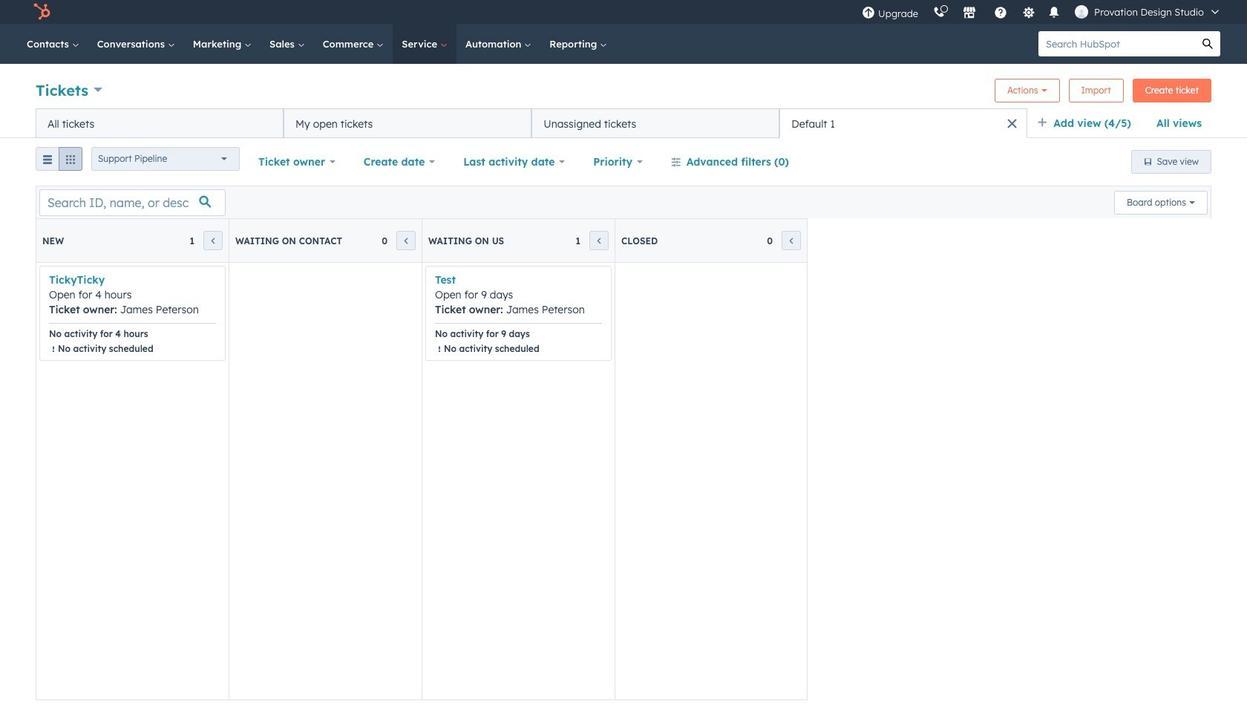 Task type: vqa. For each thing, say whether or not it's contained in the screenshot.
"Search HubSpot" search box
yes



Task type: describe. For each thing, give the bounding box(es) containing it.
Search HubSpot search field
[[1039, 31, 1196, 56]]

Search ID, name, or description search field
[[39, 189, 226, 216]]



Task type: locate. For each thing, give the bounding box(es) containing it.
banner
[[36, 74, 1212, 108]]

menu
[[855, 0, 1230, 24]]

marketplaces image
[[963, 7, 977, 20]]

james peterson image
[[1075, 5, 1089, 19]]

group
[[36, 147, 82, 177]]



